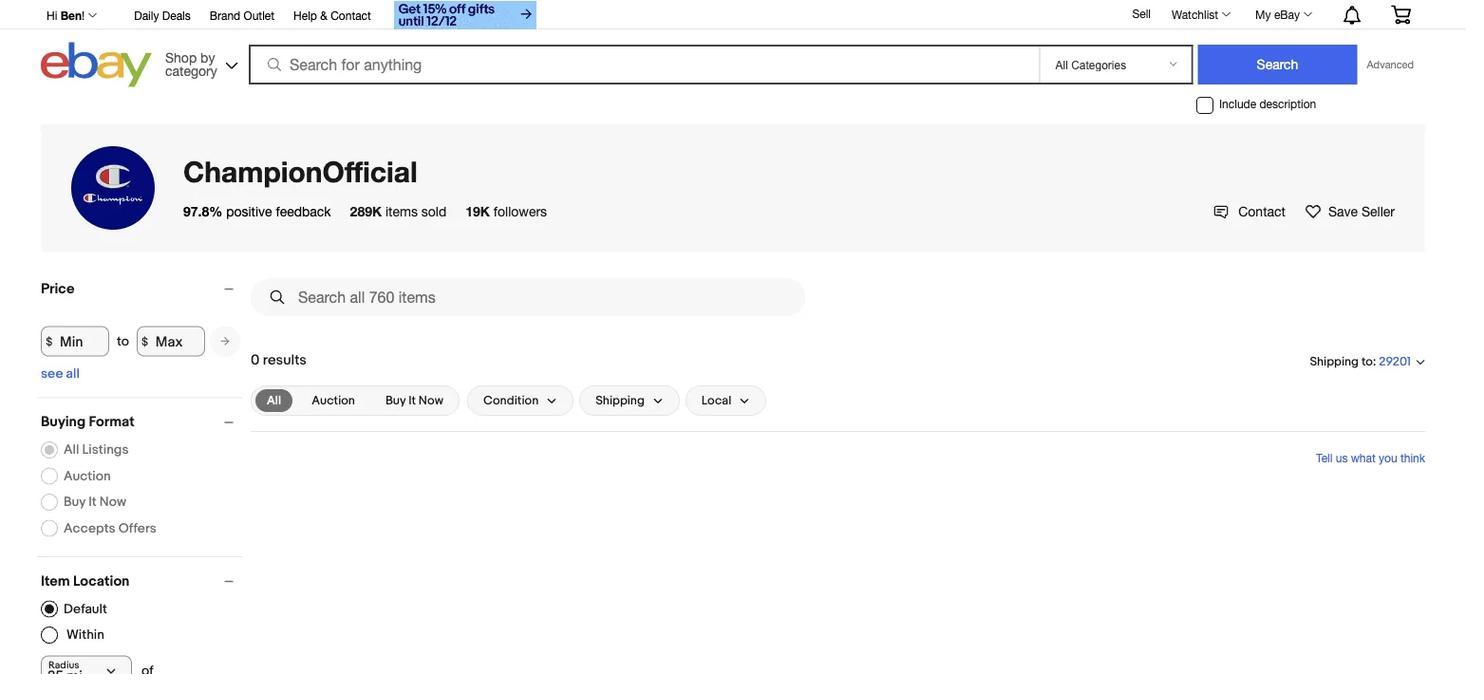 Task type: describe. For each thing, give the bounding box(es) containing it.
ben
[[60, 9, 82, 22]]

feedback
[[276, 203, 331, 219]]

save seller button
[[1305, 201, 1395, 221]]

your shopping cart image
[[1390, 5, 1412, 24]]

auction link
[[300, 389, 366, 412]]

save
[[1329, 203, 1358, 219]]

Search for anything text field
[[252, 47, 1036, 83]]

auction inside 0 results main content
[[312, 393, 355, 408]]

0
[[251, 351, 260, 368]]

my
[[1256, 8, 1271, 21]]

buy inside 0 results main content
[[385, 393, 406, 408]]

0 results main content
[[251, 271, 1425, 500]]

include
[[1219, 97, 1257, 111]]

positive
[[226, 203, 272, 219]]

item location button
[[41, 573, 242, 590]]

tell us what you think link
[[1316, 451, 1425, 465]]

watchlist link
[[1161, 3, 1239, 26]]

all
[[66, 366, 80, 382]]

all listings
[[64, 442, 129, 458]]

followers
[[494, 203, 547, 219]]

by
[[200, 49, 215, 65]]

you
[[1379, 451, 1398, 464]]

think
[[1401, 451, 1425, 464]]

championofficial
[[183, 154, 418, 189]]

daily deals link
[[134, 6, 191, 27]]

97.8% positive feedback
[[183, 203, 331, 219]]

$ for maximum value in $ text field
[[141, 335, 148, 348]]

all link
[[255, 389, 293, 412]]

category
[[165, 63, 217, 78]]

ebay
[[1274, 8, 1300, 21]]

shop by category button
[[157, 42, 242, 83]]

now inside 0 results main content
[[419, 393, 443, 408]]

shop by category banner
[[36, 0, 1425, 92]]

shipping to : 29201
[[1310, 354, 1411, 369]]

help
[[293, 9, 317, 22]]

advanced link
[[1358, 46, 1424, 84]]

outlet
[[244, 9, 274, 22]]

championofficial link
[[183, 154, 418, 189]]

buying format button
[[41, 414, 242, 431]]

buying format
[[41, 414, 135, 431]]

Search all 760 items field
[[251, 278, 805, 316]]

brand outlet
[[210, 9, 274, 22]]

shipping for shipping to : 29201
[[1310, 354, 1359, 369]]

289k
[[350, 203, 382, 219]]

accepts
[[64, 520, 115, 536]]

buying
[[41, 414, 86, 431]]

none submit inside shop by category banner
[[1198, 45, 1358, 85]]

all for all
[[267, 393, 281, 408]]

brand
[[210, 9, 240, 22]]

29201
[[1379, 355, 1411, 369]]

0 horizontal spatial auction
[[64, 468, 111, 484]]

condition
[[483, 393, 539, 408]]

contact inside help & contact link
[[331, 9, 371, 22]]

save seller
[[1329, 203, 1395, 219]]

shop by category
[[165, 49, 217, 78]]

championofficial image
[[71, 145, 155, 231]]

0 results
[[251, 351, 307, 368]]

:
[[1373, 354, 1376, 369]]

daily deals
[[134, 9, 191, 22]]

see
[[41, 366, 63, 382]]

All selected text field
[[267, 392, 281, 409]]

default link
[[41, 601, 107, 618]]

seller
[[1362, 203, 1395, 219]]

us
[[1336, 451, 1348, 464]]

local
[[702, 393, 731, 408]]

tell
[[1316, 451, 1333, 464]]

help & contact
[[293, 9, 371, 22]]

price
[[41, 280, 75, 297]]

$ for 'minimum value in $' text box
[[46, 335, 52, 348]]

daily
[[134, 9, 159, 22]]



Task type: vqa. For each thing, say whether or not it's contained in the screenshot.
the rightmost Save button
no



Task type: locate. For each thing, give the bounding box(es) containing it.
to
[[117, 333, 129, 349], [1362, 354, 1373, 369]]

1 horizontal spatial buy it now
[[385, 393, 443, 408]]

buy up accepts on the left of page
[[64, 494, 86, 510]]

None submit
[[1198, 45, 1358, 85]]

buy it now link
[[374, 389, 455, 412]]

item
[[41, 573, 70, 590]]

0 vertical spatial shipping
[[1310, 354, 1359, 369]]

0 horizontal spatial all
[[64, 442, 79, 458]]

1 vertical spatial it
[[89, 494, 97, 510]]

0 horizontal spatial it
[[89, 494, 97, 510]]

0 horizontal spatial now
[[100, 494, 126, 510]]

it up accepts on the left of page
[[89, 494, 97, 510]]

1 horizontal spatial contact
[[1239, 203, 1286, 219]]

within
[[66, 627, 104, 643]]

buy it now up accepts on the left of page
[[64, 494, 126, 510]]

help & contact link
[[293, 6, 371, 27]]

it inside 0 results main content
[[408, 393, 416, 408]]

1 horizontal spatial to
[[1362, 354, 1373, 369]]

it right auction link
[[408, 393, 416, 408]]

289k items sold
[[350, 203, 447, 219]]

auction down all listings
[[64, 468, 111, 484]]

1 vertical spatial buy it now
[[64, 494, 126, 510]]

shipping inside shipping to : 29201
[[1310, 354, 1359, 369]]

contact
[[331, 9, 371, 22], [1239, 203, 1286, 219]]

buy it now inside 0 results main content
[[385, 393, 443, 408]]

hi ben !
[[47, 9, 85, 22]]

brand outlet link
[[210, 6, 274, 27]]

results
[[263, 351, 307, 368]]

$
[[46, 335, 52, 348], [141, 335, 148, 348]]

to left 29201
[[1362, 354, 1373, 369]]

1 horizontal spatial auction
[[312, 393, 355, 408]]

0 vertical spatial auction
[[312, 393, 355, 408]]

!
[[82, 9, 85, 22]]

all down '0 results'
[[267, 393, 281, 408]]

shipping inside 'dropdown button'
[[596, 393, 645, 408]]

account navigation
[[36, 0, 1425, 32]]

1 vertical spatial buy
[[64, 494, 86, 510]]

buy
[[385, 393, 406, 408], [64, 494, 86, 510]]

0 horizontal spatial to
[[117, 333, 129, 349]]

1 $ from the left
[[46, 335, 52, 348]]

1 vertical spatial contact
[[1239, 203, 1286, 219]]

see all
[[41, 366, 80, 382]]

price button
[[41, 280, 242, 297]]

it
[[408, 393, 416, 408], [89, 494, 97, 510]]

watchlist
[[1172, 8, 1219, 21]]

description
[[1260, 97, 1316, 111]]

0 horizontal spatial $
[[46, 335, 52, 348]]

listings
[[82, 442, 129, 458]]

all down 'buying'
[[64, 442, 79, 458]]

Minimum Value in $ text field
[[41, 326, 109, 357]]

my ebay
[[1256, 8, 1300, 21]]

contact right &
[[331, 9, 371, 22]]

now up accepts offers at left bottom
[[100, 494, 126, 510]]

shipping
[[1310, 354, 1359, 369], [596, 393, 645, 408]]

local button
[[685, 386, 767, 416]]

all inside all link
[[267, 393, 281, 408]]

97.8%
[[183, 203, 222, 219]]

0 vertical spatial to
[[117, 333, 129, 349]]

contact link
[[1214, 203, 1286, 219]]

now left condition
[[419, 393, 443, 408]]

see all button
[[41, 366, 80, 382]]

buy it now
[[385, 393, 443, 408], [64, 494, 126, 510]]

advanced
[[1367, 58, 1414, 71]]

location
[[73, 573, 130, 590]]

1 vertical spatial all
[[64, 442, 79, 458]]

get an extra 15% off image
[[394, 1, 536, 29]]

1 horizontal spatial shipping
[[1310, 354, 1359, 369]]

sell link
[[1124, 7, 1160, 20]]

2 $ from the left
[[141, 335, 148, 348]]

0 vertical spatial buy it now
[[385, 393, 443, 408]]

condition button
[[467, 386, 574, 416]]

&
[[320, 9, 327, 22]]

1 vertical spatial now
[[100, 494, 126, 510]]

0 vertical spatial it
[[408, 393, 416, 408]]

tell us what you think
[[1316, 451, 1425, 464]]

now
[[419, 393, 443, 408], [100, 494, 126, 510]]

accepts offers
[[64, 520, 156, 536]]

contact left save
[[1239, 203, 1286, 219]]

all for all listings
[[64, 442, 79, 458]]

shipping for shipping
[[596, 393, 645, 408]]

1 horizontal spatial it
[[408, 393, 416, 408]]

sell
[[1132, 7, 1151, 20]]

auction right the all selected text field
[[312, 393, 355, 408]]

default
[[64, 601, 107, 617]]

format
[[89, 414, 135, 431]]

0 vertical spatial now
[[419, 393, 443, 408]]

1 horizontal spatial buy
[[385, 393, 406, 408]]

all
[[267, 393, 281, 408], [64, 442, 79, 458]]

to inside shipping to : 29201
[[1362, 354, 1373, 369]]

1 horizontal spatial $
[[141, 335, 148, 348]]

1 vertical spatial to
[[1362, 354, 1373, 369]]

1 vertical spatial shipping
[[596, 393, 645, 408]]

Maximum Value in $ text field
[[137, 326, 205, 357]]

my ebay link
[[1245, 3, 1321, 26]]

1 horizontal spatial now
[[419, 393, 443, 408]]

$ up "see"
[[46, 335, 52, 348]]

auction
[[312, 393, 355, 408], [64, 468, 111, 484]]

item location
[[41, 573, 130, 590]]

include description
[[1219, 97, 1316, 111]]

what
[[1351, 451, 1376, 464]]

hi
[[47, 9, 57, 22]]

offers
[[118, 520, 156, 536]]

buy right auction link
[[385, 393, 406, 408]]

1 vertical spatial auction
[[64, 468, 111, 484]]

$ down price dropdown button
[[141, 335, 148, 348]]

1 horizontal spatial all
[[267, 393, 281, 408]]

0 vertical spatial all
[[267, 393, 281, 408]]

0 vertical spatial buy
[[385, 393, 406, 408]]

shipping button
[[579, 386, 680, 416]]

19k
[[466, 203, 490, 219]]

19k followers
[[466, 203, 547, 219]]

0 horizontal spatial buy
[[64, 494, 86, 510]]

buy it now right auction link
[[385, 393, 443, 408]]

to right 'minimum value in $' text box
[[117, 333, 129, 349]]

0 vertical spatial contact
[[331, 9, 371, 22]]

contact inside contact link
[[1239, 203, 1286, 219]]

sold
[[421, 203, 447, 219]]

items
[[386, 203, 418, 219]]

0 horizontal spatial contact
[[331, 9, 371, 22]]

0 horizontal spatial shipping
[[596, 393, 645, 408]]

0 horizontal spatial buy it now
[[64, 494, 126, 510]]

deals
[[162, 9, 191, 22]]

shop
[[165, 49, 197, 65]]



